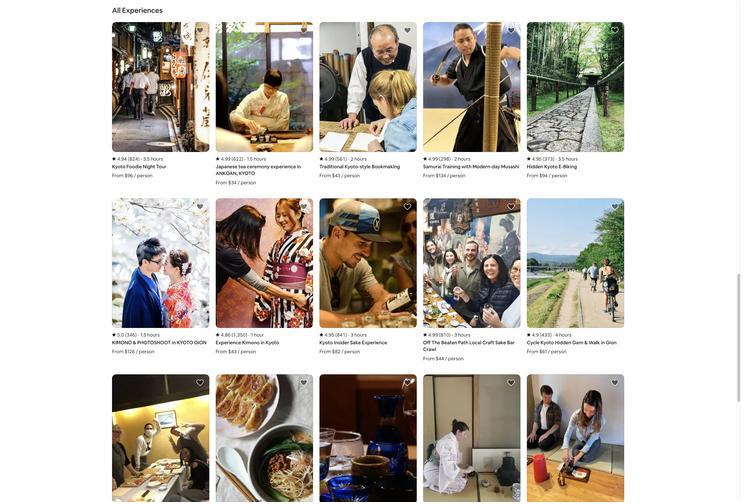 Task type: locate. For each thing, give the bounding box(es) containing it.
add to wishlist image inside samurai training with modern-day musashi group
[[507, 27, 515, 34]]

· 3 hours
[[348, 332, 367, 338], [452, 332, 470, 338]]

hours for style
[[354, 156, 367, 162]]

hours up "photoshoot"
[[147, 332, 160, 338]]

person down insider
[[344, 349, 360, 355]]

/ inside cycle kyoto hidden gem & walk in gion from $61 / person
[[548, 349, 550, 355]]

3 right (841)
[[351, 332, 353, 338]]

0 horizontal spatial 3
[[351, 332, 353, 338]]

add to wishlist image inside japanese tea ceremony experience in ankoan, kyoto group
[[300, 27, 308, 34]]

$43
[[332, 173, 340, 179], [228, 349, 237, 355]]

from down kimono
[[112, 349, 123, 355]]

/ right $44 at the bottom right
[[445, 356, 447, 362]]

3.5 up night
[[143, 156, 150, 162]]

sake
[[350, 340, 361, 346], [495, 340, 506, 346]]

(1,350)
[[232, 332, 247, 338]]

(373)
[[543, 156, 554, 162]]

off
[[423, 340, 431, 346]]

/ right $94
[[549, 173, 551, 179]]

· for (561)
[[348, 156, 349, 162]]

person inside experience kimono in kyoto from $43 / person
[[241, 349, 256, 355]]

· 2 hours
[[348, 156, 367, 162], [452, 156, 470, 162]]

· 3 hours inside kyoto insider sake experience 'group'
[[348, 332, 367, 338]]

hours inside hidden kyoto e-biking group
[[566, 156, 578, 162]]

1 vertical spatial kyoto
[[177, 340, 193, 346]]

tour
[[156, 163, 166, 170]]

4.99 (561)
[[325, 156, 347, 162]]

· 3.5 hours inside hidden kyoto e-biking group
[[556, 156, 578, 162]]

4.99 out of 5 average rating,  561 reviews image
[[319, 156, 347, 162]]

/ inside kyoto foodie night tour from $96 / person
[[134, 173, 136, 179]]

(810)
[[439, 332, 451, 338]]

1 2 from the left
[[351, 156, 353, 162]]

from inside kimono & photoshoot in kyoto gion from $126 / person
[[112, 349, 123, 355]]

· inside kyoto foodie night tour group
[[141, 156, 142, 162]]

kyoto foodie night tour from $96 / person
[[112, 163, 166, 179]]

· 3.5 hours for night
[[141, 156, 163, 162]]

crawl
[[423, 346, 436, 353]]

add to wishlist image inside kimono & photoshoot in kyoto gion group
[[196, 203, 204, 210]]

sake right insider
[[350, 340, 361, 346]]

person inside traditional kyoto-style bookmaking from $43 / person
[[344, 173, 360, 179]]

0 horizontal spatial hidden
[[527, 163, 543, 170]]

hidden kyoto e-biking group
[[527, 22, 624, 179]]

2 · 3 hours from the left
[[452, 332, 470, 338]]

person inside off the beaten path local craft sake bar crawl from $44 / person
[[448, 356, 464, 362]]

from inside japanese tea ceremony experience in ankoan, kyoto from $34 / person
[[216, 179, 227, 185]]

person
[[137, 173, 152, 179], [344, 173, 360, 179], [450, 173, 466, 179], [552, 173, 567, 179], [241, 179, 256, 185], [139, 349, 154, 355], [241, 349, 256, 355], [344, 349, 360, 355], [551, 349, 567, 355], [448, 356, 464, 362]]

samurai training with modern-day musashi from $134 / person
[[423, 163, 519, 179]]

· 2 hours up with
[[452, 156, 470, 162]]

from down samurai
[[423, 173, 435, 179]]

2 3 from the left
[[454, 332, 457, 338]]

add to wishlist image
[[196, 27, 204, 34], [300, 27, 308, 34], [507, 27, 515, 34], [611, 27, 619, 34], [196, 203, 204, 210], [611, 203, 619, 210], [300, 379, 308, 387], [404, 379, 411, 387], [507, 379, 515, 387]]

· 1.5 hours up "photoshoot"
[[138, 332, 160, 338]]

kimono & photoshoot in kyoto gion from $126 / person
[[112, 340, 207, 355]]

· for (298)
[[452, 156, 453, 162]]

insider
[[334, 340, 349, 346]]

in left the "gion"
[[601, 340, 605, 346]]

hours for photoshoot
[[147, 332, 160, 338]]

&
[[133, 340, 136, 346], [584, 340, 588, 346]]

person down "photoshoot"
[[139, 349, 154, 355]]

$43 for traditional
[[332, 173, 340, 179]]

sake inside off the beaten path local craft sake bar crawl from $44 / person
[[495, 340, 506, 346]]

/ down the (1,350)
[[238, 349, 240, 355]]

1.5 up the ceremony in the top of the page
[[247, 156, 253, 162]]

· 1 hour
[[248, 332, 264, 338]]

· 1.5 hours for ceremony
[[245, 156, 266, 162]]

4.95 left (841)
[[325, 332, 334, 338]]

1 horizontal spatial sake
[[495, 340, 506, 346]]

4.95 inside hidden kyoto e-biking group
[[532, 156, 542, 162]]

(561)
[[335, 156, 347, 162]]

1
[[251, 332, 253, 338]]

sake left bar
[[495, 340, 506, 346]]

$43 inside experience kimono in kyoto from $43 / person
[[228, 349, 237, 355]]

hidden down 4.95 out of 5 average rating,  373 reviews image
[[527, 163, 543, 170]]

kimono
[[242, 340, 260, 346]]

2 2 from the left
[[454, 156, 457, 162]]

from down 4.86
[[216, 349, 227, 355]]

& down (346) on the bottom left of the page
[[133, 340, 136, 346]]

2 up training
[[454, 156, 457, 162]]

· 3 hours up kyoto insider sake experience from $82 / person
[[348, 332, 367, 338]]

1 experience from the left
[[216, 340, 241, 346]]

· right (298)
[[452, 156, 453, 162]]

kyoto right "kimono"
[[266, 340, 279, 346]]

hours inside traditional kyoto-style bookmaking group
[[354, 156, 367, 162]]

· inside kyoto insider sake experience 'group'
[[348, 332, 349, 338]]

add to wishlist image for kimono & photoshoot in kyoto gion from $126 / person
[[196, 203, 204, 210]]

traditional kyoto-style bookmaking from $43 / person
[[319, 163, 400, 179]]

sake inside kyoto insider sake experience from $82 / person
[[350, 340, 361, 346]]

/ down traditional
[[341, 173, 343, 179]]

4.99 inside off the beaten path local craft sake bar crawl group
[[428, 332, 438, 338]]

$82
[[332, 349, 340, 355]]

hidden
[[527, 163, 543, 170], [555, 340, 571, 346]]

hours up path
[[458, 332, 470, 338]]

0 vertical spatial kyoto
[[239, 170, 255, 176]]

2 experience from the left
[[362, 340, 387, 346]]

in inside cycle kyoto hidden gem & walk in gion from $61 / person
[[601, 340, 605, 346]]

foodie
[[126, 163, 142, 170]]

training
[[442, 163, 461, 170]]

· right '(373)' at top
[[556, 156, 557, 162]]

3.5 inside kyoto foodie night tour group
[[143, 156, 150, 162]]

· inside hidden kyoto e-biking group
[[556, 156, 557, 162]]

4.99 inside samurai training with modern-day musashi group
[[428, 156, 438, 162]]

/ inside experience kimono in kyoto from $43 / person
[[238, 349, 240, 355]]

ankoan,
[[216, 170, 238, 176]]

in right experience
[[297, 163, 301, 170]]

· 3 hours for sake
[[348, 332, 367, 338]]

1 vertical spatial hidden
[[555, 340, 571, 346]]

kyoto
[[112, 163, 125, 170], [544, 163, 558, 170], [266, 340, 279, 346], [319, 340, 333, 346], [541, 340, 554, 346]]

· 1.5 hours up the ceremony in the top of the page
[[245, 156, 266, 162]]

1 3 from the left
[[351, 332, 353, 338]]

from down cycle
[[527, 349, 538, 355]]

/ right $61
[[548, 349, 550, 355]]

· inside experience kimono in kyoto group
[[248, 332, 250, 338]]

hidden inside cycle kyoto hidden gem & walk in gion from $61 / person
[[555, 340, 571, 346]]

4.95 inside kyoto insider sake experience 'group'
[[325, 332, 334, 338]]

· right (346) on the bottom left of the page
[[138, 332, 139, 338]]

· 1.5 hours for photoshoot
[[138, 332, 160, 338]]

· 2 hours inside samurai training with modern-day musashi group
[[452, 156, 470, 162]]

off the beaten path local craft sake bar crawl from $44 / person
[[423, 340, 515, 362]]

japanese tea ceremony experience in ankoan, kyoto group
[[216, 22, 313, 185]]

person right $61
[[551, 349, 567, 355]]

photoshoot
[[137, 340, 171, 346]]

$34
[[228, 179, 237, 185]]

hours for beaten
[[458, 332, 470, 338]]

2 inside samurai training with modern-day musashi group
[[454, 156, 457, 162]]

hours inside kyoto insider sake experience 'group'
[[354, 332, 367, 338]]

from down ankoan,
[[216, 179, 227, 185]]

hours inside samurai training with modern-day musashi group
[[458, 156, 470, 162]]

in inside experience kimono in kyoto from $43 / person
[[261, 340, 265, 346]]

/ right $34 on the left top of page
[[238, 179, 240, 185]]

· inside the cycle kyoto hidden gem & walk in gion group
[[553, 332, 554, 338]]

/ right $134
[[447, 173, 449, 179]]

1 · 2 hours from the left
[[348, 156, 367, 162]]

add to wishlist image inside kyoto foodie night tour group
[[196, 27, 204, 34]]

hours up with
[[458, 156, 470, 162]]

$43 for experience
[[228, 349, 237, 355]]

/ inside samurai training with modern-day musashi from $134 / person
[[447, 173, 449, 179]]

· 2 hours inside traditional kyoto-style bookmaking group
[[348, 156, 367, 162]]

/ inside kimono & photoshoot in kyoto gion from $126 / person
[[136, 349, 138, 355]]

0 vertical spatial · 1.5 hours
[[245, 156, 266, 162]]

all experiences
[[112, 6, 163, 15]]

hours inside kyoto foodie night tour group
[[151, 156, 163, 162]]

person inside cycle kyoto hidden gem & walk in gion from $61 / person
[[551, 349, 567, 355]]

3
[[351, 332, 353, 338], [454, 332, 457, 338]]

4.95
[[532, 156, 542, 162], [325, 332, 334, 338]]

$43 inside traditional kyoto-style bookmaking from $43 / person
[[332, 173, 340, 179]]

from left $96
[[112, 173, 123, 179]]

4.99 inside traditional kyoto-style bookmaking group
[[325, 156, 334, 162]]

· 1.5 hours inside kimono & photoshoot in kyoto gion group
[[138, 332, 160, 338]]

0 vertical spatial hidden
[[527, 163, 543, 170]]

4.99 up japanese
[[221, 156, 231, 162]]

2 sake from the left
[[495, 340, 506, 346]]

· 3.5 hours up night
[[141, 156, 163, 162]]

1 horizontal spatial · 2 hours
[[452, 156, 470, 162]]

2 up kyoto-
[[351, 156, 353, 162]]

2 & from the left
[[584, 340, 588, 346]]

person down kyoto-
[[344, 173, 360, 179]]

· 3.5 hours up the biking
[[556, 156, 578, 162]]

1 horizontal spatial hidden
[[555, 340, 571, 346]]

1 horizontal spatial kyoto
[[239, 170, 255, 176]]

1 horizontal spatial 3.5
[[558, 156, 565, 162]]

add to wishlist image for samurai training with modern-day musashi from $134 / person
[[507, 27, 515, 34]]

1 horizontal spatial · 3.5 hours
[[556, 156, 578, 162]]

0 horizontal spatial 4.95
[[325, 332, 334, 338]]

/ right $96
[[134, 173, 136, 179]]

japanese
[[216, 163, 237, 170]]

kyoto down '(373)' at top
[[544, 163, 558, 170]]

1 horizontal spatial 3
[[454, 332, 457, 338]]

hours right 4
[[559, 332, 571, 338]]

2 3.5 from the left
[[558, 156, 565, 162]]

hours inside off the beaten path local craft sake bar crawl group
[[458, 332, 470, 338]]

hidden down the · 4 hours
[[555, 340, 571, 346]]

hours up kyoto insider sake experience from $82 / person
[[354, 332, 367, 338]]

4.99
[[221, 156, 231, 162], [325, 156, 334, 162], [428, 156, 438, 162], [428, 332, 438, 338]]

1 horizontal spatial &
[[584, 340, 588, 346]]

person down e-
[[552, 173, 567, 179]]

· 3 hours up path
[[452, 332, 470, 338]]

$126
[[124, 349, 135, 355]]

4.99 up traditional
[[325, 156, 334, 162]]

4.95 left '(373)' at top
[[532, 156, 542, 162]]

hidden inside hidden kyoto e-biking from $94 / person
[[527, 163, 543, 170]]

hours up the biking
[[566, 156, 578, 162]]

1.5 for ceremony
[[247, 156, 253, 162]]

/ inside off the beaten path local craft sake bar crawl from $44 / person
[[445, 356, 447, 362]]

person right $34 on the left top of page
[[241, 179, 256, 185]]

0 horizontal spatial 3.5
[[143, 156, 150, 162]]

0 horizontal spatial · 3 hours
[[348, 332, 367, 338]]

· 2 hours up kyoto-
[[348, 156, 367, 162]]

kyoto down 4.95 out of 5 average rating,  841 reviews image
[[319, 340, 333, 346]]

1 horizontal spatial $43
[[332, 173, 340, 179]]

0 horizontal spatial · 3.5 hours
[[141, 156, 163, 162]]

· 2 hours for style
[[348, 156, 367, 162]]

2 inside traditional kyoto-style bookmaking group
[[351, 156, 353, 162]]

(433)
[[540, 332, 552, 338]]

0 horizontal spatial $43
[[228, 349, 237, 355]]

4.95 for 4.95 (841)
[[325, 332, 334, 338]]

4.86 out of 5 average rating,  1,350 reviews image
[[216, 332, 247, 338]]

/
[[134, 173, 136, 179], [341, 173, 343, 179], [447, 173, 449, 179], [549, 173, 551, 179], [238, 179, 240, 185], [136, 349, 138, 355], [238, 349, 240, 355], [341, 349, 343, 355], [548, 349, 550, 355], [445, 356, 447, 362]]

e-
[[559, 163, 563, 170]]

add to wishlist image for kyoto insider sake experience from $82 / person
[[404, 203, 411, 210]]

ceremony
[[247, 163, 270, 170]]

kyoto left the gion
[[177, 340, 193, 346]]

add to wishlist image inside hidden kyoto e-biking group
[[611, 27, 619, 34]]

add to wishlist image for cycle kyoto hidden gem & walk in gion from $61 / person
[[611, 203, 619, 210]]

1 horizontal spatial · 1.5 hours
[[245, 156, 266, 162]]

4.99 for 4.99 (561)
[[325, 156, 334, 162]]

4.94
[[117, 156, 127, 162]]

person down night
[[137, 173, 152, 179]]

bar
[[507, 340, 515, 346]]

add to wishlist image inside the cycle kyoto hidden gem & walk in gion group
[[611, 203, 619, 210]]

· 3.5 hours inside kyoto foodie night tour group
[[141, 156, 163, 162]]

4.99 out of 5 average rating,  622 reviews image
[[216, 156, 243, 162]]

· right (841)
[[348, 332, 349, 338]]

1 & from the left
[[133, 340, 136, 346]]

1 horizontal spatial · 3 hours
[[452, 332, 470, 338]]

2 · 2 hours from the left
[[452, 156, 470, 162]]

1 vertical spatial 4.95
[[325, 332, 334, 338]]

beaten
[[441, 340, 457, 346]]

kyoto down the tea
[[239, 170, 255, 176]]

off the beaten path local craft sake bar crawl group
[[423, 198, 520, 362]]

0 horizontal spatial sake
[[350, 340, 361, 346]]

gion
[[194, 340, 207, 346]]

1 horizontal spatial 4.95
[[532, 156, 542, 162]]

· 3.5 hours
[[141, 156, 163, 162], [556, 156, 578, 162]]

· right (810)
[[452, 332, 453, 338]]

& right gem
[[584, 340, 588, 346]]

· 3 hours for beaten
[[452, 332, 470, 338]]

3.5
[[143, 156, 150, 162], [558, 156, 565, 162]]

0 horizontal spatial &
[[133, 340, 136, 346]]

$43 down traditional
[[332, 173, 340, 179]]

· inside japanese tea ceremony experience in ankoan, kyoto group
[[245, 156, 246, 162]]

3.5 inside hidden kyoto e-biking group
[[558, 156, 565, 162]]

4
[[555, 332, 558, 338]]

hours inside kimono & photoshoot in kyoto gion group
[[147, 332, 160, 338]]

2 · 3.5 hours from the left
[[556, 156, 578, 162]]

hours inside the cycle kyoto hidden gem & walk in gion group
[[559, 332, 571, 338]]

$43 down 4.86 out of 5 average rating,  1,350 reviews image at bottom left
[[228, 349, 237, 355]]

from left $82
[[319, 349, 331, 355]]

1 vertical spatial · 1.5 hours
[[138, 332, 160, 338]]

1.5 inside kimono & photoshoot in kyoto gion group
[[140, 332, 146, 338]]

· right (622)
[[245, 156, 246, 162]]

in down hour
[[261, 340, 265, 346]]

0 horizontal spatial 2
[[351, 156, 353, 162]]

hours up style
[[354, 156, 367, 162]]

1 · 3.5 hours from the left
[[141, 156, 163, 162]]

add to wishlist image for hidden kyoto e-biking from $94 / person
[[611, 27, 619, 34]]

4.95 (373)
[[532, 156, 554, 162]]

from inside cycle kyoto hidden gem & walk in gion from $61 / person
[[527, 349, 538, 355]]

· for (841)
[[348, 332, 349, 338]]

5.0 out of 5 average rating,  346 reviews image
[[112, 332, 137, 338]]

cycle kyoto hidden gem & walk in gion group
[[527, 198, 624, 355]]

add to wishlist image for traditional kyoto-style bookmaking from $43 / person
[[404, 27, 411, 34]]

0 horizontal spatial · 2 hours
[[348, 156, 367, 162]]

& inside kimono & photoshoot in kyoto gion from $126 / person
[[133, 340, 136, 346]]

hours
[[151, 156, 163, 162], [254, 156, 266, 162], [354, 156, 367, 162], [458, 156, 470, 162], [566, 156, 578, 162], [147, 332, 160, 338], [354, 332, 367, 338], [458, 332, 470, 338], [559, 332, 571, 338]]

4.99 (810)
[[428, 332, 451, 338]]

1 horizontal spatial 2
[[454, 156, 457, 162]]

traditional kyoto-style bookmaking group
[[319, 22, 417, 179]]

from inside traditional kyoto-style bookmaking from $43 / person
[[319, 173, 331, 179]]

biking
[[563, 163, 577, 170]]

0 vertical spatial 4.95
[[532, 156, 542, 162]]

0 horizontal spatial 1.5
[[140, 332, 146, 338]]

hours for e-
[[566, 156, 578, 162]]

person down "kimono"
[[241, 349, 256, 355]]

add to wishlist image for off the beaten path local craft sake bar crawl from $44 / person
[[507, 203, 515, 210]]

$134
[[436, 173, 446, 179]]

1 sake from the left
[[350, 340, 361, 346]]

2
[[351, 156, 353, 162], [454, 156, 457, 162]]

person down training
[[450, 173, 466, 179]]

3 inside off the beaten path local craft sake bar crawl group
[[454, 332, 457, 338]]

1 vertical spatial $43
[[228, 349, 237, 355]]

0 horizontal spatial kyoto
[[177, 340, 193, 346]]

· inside samurai training with modern-day musashi group
[[452, 156, 453, 162]]

kyoto
[[239, 170, 255, 176], [177, 340, 193, 346]]

$96
[[124, 173, 133, 179]]

tea
[[238, 163, 246, 170]]

· 3.5 hours for e-
[[556, 156, 578, 162]]

· right (561)
[[348, 156, 349, 162]]

4.95 (841)
[[325, 332, 347, 338]]

4.99 out of 5 average rating,  810 reviews image
[[423, 332, 451, 338]]

1.5 inside japanese tea ceremony experience in ankoan, kyoto group
[[247, 156, 253, 162]]

3 inside kyoto insider sake experience 'group'
[[351, 332, 353, 338]]

from down traditional
[[319, 173, 331, 179]]

4.99 (298)
[[428, 156, 451, 162]]

person inside kyoto insider sake experience from $82 / person
[[344, 349, 360, 355]]

in
[[297, 163, 301, 170], [172, 340, 176, 346], [261, 340, 265, 346], [601, 340, 605, 346]]

1 horizontal spatial 1.5
[[247, 156, 253, 162]]

· left 4
[[553, 332, 554, 338]]

1 vertical spatial 1.5
[[140, 332, 146, 338]]

· inside kimono & photoshoot in kyoto gion group
[[138, 332, 139, 338]]

4.95 out of 5 average rating,  841 reviews image
[[319, 332, 347, 338]]

(841)
[[335, 332, 347, 338]]

· right (824)
[[141, 156, 142, 162]]

· 1.5 hours
[[245, 156, 266, 162], [138, 332, 160, 338]]

person inside hidden kyoto e-biking from $94 / person
[[552, 173, 567, 179]]

4.99 inside japanese tea ceremony experience in ankoan, kyoto group
[[221, 156, 231, 162]]

hours up tour
[[151, 156, 163, 162]]

in right "photoshoot"
[[172, 340, 176, 346]]

kyoto down "4.94"
[[112, 163, 125, 170]]

/ right $126
[[136, 349, 138, 355]]

0 vertical spatial 1.5
[[247, 156, 253, 162]]

craft
[[482, 340, 494, 346]]

day
[[492, 163, 500, 170]]

4.86
[[221, 332, 231, 338]]

from
[[112, 173, 123, 179], [319, 173, 331, 179], [423, 173, 435, 179], [527, 173, 538, 179], [216, 179, 227, 185], [112, 349, 123, 355], [216, 349, 227, 355], [319, 349, 331, 355], [527, 349, 538, 355], [423, 356, 435, 362]]

· inside off the beaten path local craft sake bar crawl group
[[452, 332, 453, 338]]

from left $94
[[527, 173, 538, 179]]

from down crawl at the right of page
[[423, 356, 435, 362]]

hours inside japanese tea ceremony experience in ankoan, kyoto group
[[254, 156, 266, 162]]

experience
[[216, 340, 241, 346], [362, 340, 387, 346]]

· inside traditional kyoto-style bookmaking group
[[348, 156, 349, 162]]

hours for night
[[151, 156, 163, 162]]

hours up the ceremony in the top of the page
[[254, 156, 266, 162]]

4.99 up samurai
[[428, 156, 438, 162]]

0 vertical spatial $43
[[332, 173, 340, 179]]

· left the 1
[[248, 332, 250, 338]]

1.5 right (346) on the bottom left of the page
[[140, 332, 146, 338]]

0 horizontal spatial experience
[[216, 340, 241, 346]]

1 · 3 hours from the left
[[348, 332, 367, 338]]

with
[[462, 163, 471, 170]]

4.99 up the
[[428, 332, 438, 338]]

0 horizontal spatial · 1.5 hours
[[138, 332, 160, 338]]

· 3 hours inside off the beaten path local craft sake bar crawl group
[[452, 332, 470, 338]]

1 3.5 from the left
[[143, 156, 150, 162]]

4.94 out of 5 average rating,  824 reviews image
[[112, 156, 140, 162]]

modern-
[[473, 163, 492, 170]]

·
[[141, 156, 142, 162], [245, 156, 246, 162], [348, 156, 349, 162], [452, 156, 453, 162], [556, 156, 557, 162], [138, 332, 139, 338], [248, 332, 250, 338], [348, 332, 349, 338], [452, 332, 453, 338], [553, 332, 554, 338]]

/ right $82
[[341, 349, 343, 355]]

kyoto down (433)
[[541, 340, 554, 346]]

kyoto inside japanese tea ceremony experience in ankoan, kyoto from $34 / person
[[239, 170, 255, 176]]

4.9 out of 5 average rating,  433 reviews image
[[527, 332, 552, 338]]

add to wishlist image for japanese tea ceremony experience in ankoan, kyoto from $34 / person
[[300, 27, 308, 34]]

/ inside traditional kyoto-style bookmaking from $43 / person
[[341, 173, 343, 179]]

3.5 up e-
[[558, 156, 565, 162]]

add to wishlist image
[[404, 27, 411, 34], [300, 203, 308, 210], [404, 203, 411, 210], [507, 203, 515, 210], [196, 379, 204, 387], [611, 379, 619, 387]]

3 up beaten
[[454, 332, 457, 338]]

person right $44 at the bottom right
[[448, 356, 464, 362]]

· 1.5 hours inside japanese tea ceremony experience in ankoan, kyoto group
[[245, 156, 266, 162]]

1 horizontal spatial experience
[[362, 340, 387, 346]]



Task type: describe. For each thing, give the bounding box(es) containing it.
(346)
[[125, 332, 137, 338]]

add to wishlist image for kyoto foodie night tour from $96 / person
[[196, 27, 204, 34]]

· for (373)
[[556, 156, 557, 162]]

samurai training with modern-day musashi group
[[423, 22, 520, 179]]

· for (346)
[[138, 332, 139, 338]]

(824)
[[128, 156, 140, 162]]

4.95 for 4.95 (373)
[[532, 156, 542, 162]]

$61
[[539, 349, 547, 355]]

hours for hidden
[[559, 332, 571, 338]]

japanese tea ceremony experience in ankoan, kyoto from $34 / person
[[216, 163, 301, 185]]

4.9
[[532, 332, 539, 338]]

path
[[458, 340, 468, 346]]

4.94 (824)
[[117, 156, 140, 162]]

experiences
[[122, 6, 163, 15]]

experience kimono in kyoto group
[[216, 198, 313, 355]]

· 2 hours for with
[[452, 156, 470, 162]]

· for (810)
[[452, 332, 453, 338]]

person inside kimono & photoshoot in kyoto gion from $126 / person
[[139, 349, 154, 355]]

3.5 for e-
[[558, 156, 565, 162]]

bookmaking
[[372, 163, 400, 170]]

person inside samurai training with modern-day musashi from $134 / person
[[450, 173, 466, 179]]

& inside cycle kyoto hidden gem & walk in gion from $61 / person
[[584, 340, 588, 346]]

musashi
[[501, 163, 519, 170]]

· for (824)
[[141, 156, 142, 162]]

add to wishlist image for experience kimono in kyoto from $43 / person
[[300, 203, 308, 210]]

the
[[432, 340, 440, 346]]

experience inside experience kimono in kyoto from $43 / person
[[216, 340, 241, 346]]

· for (433)
[[553, 332, 554, 338]]

3 for beaten
[[454, 332, 457, 338]]

· for (1,350)
[[248, 332, 250, 338]]

kyoto inside kyoto insider sake experience from $82 / person
[[319, 340, 333, 346]]

5.0 (346)
[[117, 332, 137, 338]]

walk
[[589, 340, 600, 346]]

4.99 (622)
[[221, 156, 243, 162]]

/ inside japanese tea ceremony experience in ankoan, kyoto from $34 / person
[[238, 179, 240, 185]]

hidden kyoto e-biking from $94 / person
[[527, 163, 577, 179]]

kyoto inside experience kimono in kyoto from $43 / person
[[266, 340, 279, 346]]

kyoto foodie night tour group
[[112, 22, 209, 179]]

kyoto inside kyoto foodie night tour from $96 / person
[[112, 163, 125, 170]]

from inside off the beaten path local craft sake bar crawl from $44 / person
[[423, 356, 435, 362]]

in inside japanese tea ceremony experience in ankoan, kyoto from $34 / person
[[297, 163, 301, 170]]

hours for ceremony
[[254, 156, 266, 162]]

all
[[112, 6, 121, 15]]

kyoto inside hidden kyoto e-biking from $94 / person
[[544, 163, 558, 170]]

5.0
[[117, 332, 124, 338]]

3 for sake
[[351, 332, 353, 338]]

experience
[[271, 163, 296, 170]]

gion
[[606, 340, 617, 346]]

(622)
[[232, 156, 243, 162]]

from inside hidden kyoto e-biking from $94 / person
[[527, 173, 538, 179]]

4.99 for 4.99 (298)
[[428, 156, 438, 162]]

kyoto insider sake experience group
[[319, 198, 417, 355]]

kimono & photoshoot in kyoto gion group
[[112, 198, 209, 355]]

cycle
[[527, 340, 540, 346]]

(298)
[[439, 156, 451, 162]]

· 4 hours
[[553, 332, 571, 338]]

2 for 4.99 (298)
[[454, 156, 457, 162]]

hours for with
[[458, 156, 470, 162]]

/ inside kyoto insider sake experience from $82 / person
[[341, 349, 343, 355]]

hour
[[254, 332, 264, 338]]

kyoto inside kimono & photoshoot in kyoto gion from $126 / person
[[177, 340, 193, 346]]

from inside samurai training with modern-day musashi from $134 / person
[[423, 173, 435, 179]]

4.95 out of 5 average rating,  373 reviews image
[[527, 156, 554, 162]]

traditional
[[319, 163, 344, 170]]

/ inside hidden kyoto e-biking from $94 / person
[[549, 173, 551, 179]]

from inside experience kimono in kyoto from $43 / person
[[216, 349, 227, 355]]

experience kimono in kyoto from $43 / person
[[216, 340, 279, 355]]

hours for sake
[[354, 332, 367, 338]]

4.86 (1,350)
[[221, 332, 247, 338]]

style
[[360, 163, 371, 170]]

experience inside kyoto insider sake experience from $82 / person
[[362, 340, 387, 346]]

$94
[[539, 173, 548, 179]]

4.99 for 4.99 (622)
[[221, 156, 231, 162]]

gem
[[572, 340, 583, 346]]

person inside japanese tea ceremony experience in ankoan, kyoto from $34 / person
[[241, 179, 256, 185]]

in inside kimono & photoshoot in kyoto gion from $126 / person
[[172, 340, 176, 346]]

4.99 out of 5 average rating,  298 reviews image
[[423, 156, 451, 162]]

from inside kyoto insider sake experience from $82 / person
[[319, 349, 331, 355]]

night
[[143, 163, 155, 170]]

person inside kyoto foodie night tour from $96 / person
[[137, 173, 152, 179]]

cycle kyoto hidden gem & walk in gion from $61 / person
[[527, 340, 617, 355]]

kyoto insider sake experience from $82 / person
[[319, 340, 387, 355]]

kimono
[[112, 340, 132, 346]]

$44
[[436, 356, 444, 362]]

kyoto inside cycle kyoto hidden gem & walk in gion from $61 / person
[[541, 340, 554, 346]]

· for (622)
[[245, 156, 246, 162]]

2 for 4.99 (561)
[[351, 156, 353, 162]]

3.5 for night
[[143, 156, 150, 162]]

local
[[469, 340, 481, 346]]

kyoto-
[[345, 163, 360, 170]]

samurai
[[423, 163, 441, 170]]

from inside kyoto foodie night tour from $96 / person
[[112, 173, 123, 179]]

4.99 for 4.99 (810)
[[428, 332, 438, 338]]

4.9 (433)
[[532, 332, 552, 338]]

1.5 for photoshoot
[[140, 332, 146, 338]]



Task type: vqa. For each thing, say whether or not it's contained in the screenshot.
4.99 within TRADITIONAL KYOTO-STYLE BOOKMAKING group
yes



